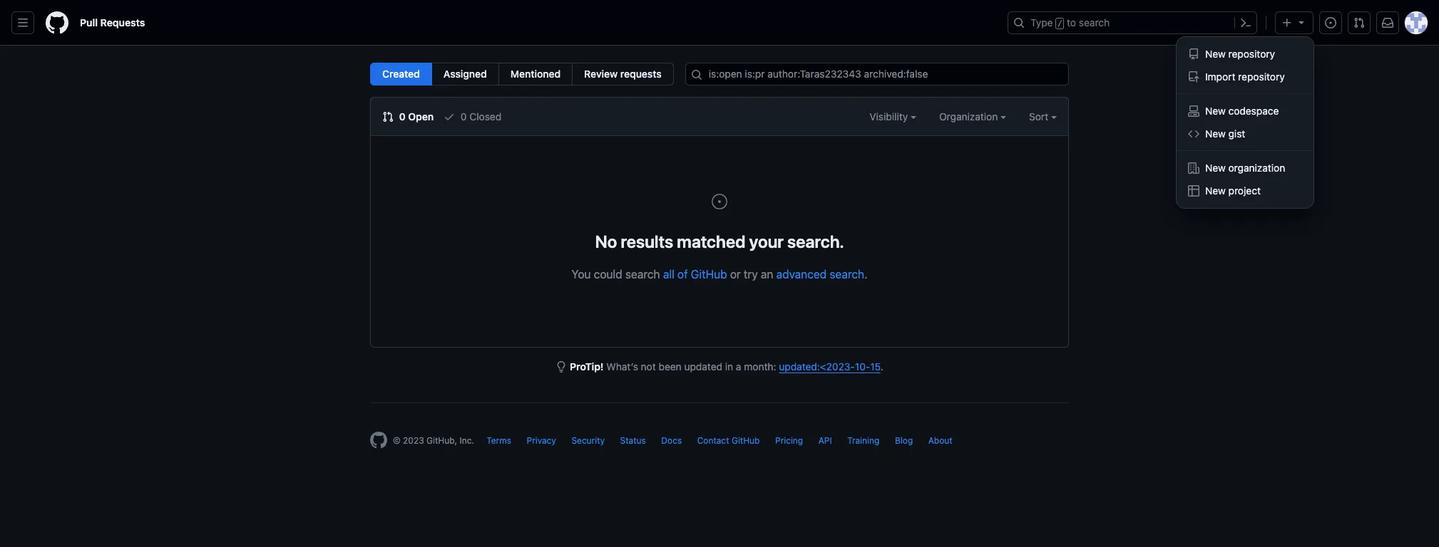 Task type: describe. For each thing, give the bounding box(es) containing it.
status
[[620, 436, 646, 446]]

protip!
[[570, 361, 604, 373]]

of
[[678, 268, 688, 281]]

matched
[[677, 232, 746, 252]]

2023
[[403, 436, 424, 446]]

mentioned link
[[498, 63, 573, 86]]

contact
[[697, 436, 729, 446]]

created
[[382, 68, 420, 80]]

search image
[[691, 69, 702, 81]]

pull requests
[[80, 16, 145, 29]]

© 2023 github, inc.
[[393, 436, 474, 446]]

docs link
[[661, 436, 682, 446]]

what's
[[606, 361, 638, 373]]

visibility button
[[870, 109, 917, 124]]

new codespace link
[[1183, 100, 1308, 123]]

your
[[749, 232, 784, 252]]

blog link
[[895, 436, 913, 446]]

organization button
[[939, 109, 1006, 124]]

sort
[[1029, 111, 1049, 123]]

1 horizontal spatial search
[[830, 268, 865, 281]]

privacy
[[527, 436, 556, 446]]

updated:<2023-10-15 link
[[779, 361, 881, 373]]

light bulb image
[[556, 362, 567, 373]]

inc.
[[460, 436, 474, 446]]

codespace
[[1229, 105, 1279, 117]]

type / to search
[[1031, 16, 1110, 29]]

visibility
[[870, 111, 911, 123]]

new for new codespace
[[1205, 105, 1226, 117]]

advanced
[[776, 268, 827, 281]]

not
[[641, 361, 656, 373]]

contact github link
[[697, 436, 760, 446]]

new repository
[[1205, 48, 1275, 60]]

import repository link
[[1183, 66, 1308, 88]]

new for new repository
[[1205, 48, 1226, 60]]

github,
[[427, 436, 457, 446]]

review
[[584, 68, 618, 80]]

15
[[870, 361, 881, 373]]

assigned
[[443, 68, 487, 80]]

0 for closed
[[461, 111, 467, 123]]

contact github
[[697, 436, 760, 446]]

10-
[[855, 361, 870, 373]]

created link
[[370, 63, 432, 86]]

repo push image
[[1188, 71, 1200, 83]]

you could search all of github or try an advanced search .
[[572, 268, 868, 281]]

codespaces image
[[1188, 106, 1200, 117]]

notifications image
[[1382, 17, 1394, 29]]

import
[[1205, 71, 1236, 83]]

git pull request image
[[1354, 17, 1365, 29]]

new for new gist
[[1205, 128, 1226, 140]]

open
[[408, 111, 434, 123]]

repo image
[[1188, 49, 1200, 60]]

new project button
[[1183, 180, 1308, 203]]

. for protip! what's not been updated in a month: updated:<2023-10-15 .
[[881, 361, 884, 373]]

issue opened image
[[1325, 17, 1337, 29]]

pull
[[80, 16, 98, 29]]

organization image
[[1188, 163, 1200, 174]]

api link
[[819, 436, 832, 446]]

no results matched your search.
[[595, 232, 844, 252]]

new organization link
[[1183, 157, 1308, 180]]

command palette image
[[1240, 17, 1252, 29]]

all
[[663, 268, 675, 281]]

new codespace
[[1205, 105, 1279, 117]]

pricing
[[775, 436, 803, 446]]

pricing link
[[775, 436, 803, 446]]

about
[[928, 436, 953, 446]]



Task type: locate. For each thing, give the bounding box(es) containing it.
in
[[725, 361, 733, 373]]

homepage image
[[46, 11, 68, 34], [370, 432, 387, 449]]

new for new project
[[1205, 185, 1226, 197]]

requests
[[100, 16, 145, 29]]

pull requests element
[[370, 63, 674, 86]]

search right to
[[1079, 16, 1110, 29]]

review requests link
[[572, 63, 674, 86]]

updated:<2023-
[[779, 361, 855, 373]]

1 vertical spatial .
[[881, 361, 884, 373]]

training link
[[847, 436, 880, 446]]

Search all issues text field
[[685, 63, 1069, 86]]

could
[[594, 268, 622, 281]]

protip! what's not been updated in a month: updated:<2023-10-15 .
[[570, 361, 884, 373]]

0 horizontal spatial search
[[625, 268, 660, 281]]

search
[[1079, 16, 1110, 29], [625, 268, 660, 281], [830, 268, 865, 281]]

new right table icon
[[1205, 185, 1226, 197]]

1 horizontal spatial .
[[881, 361, 884, 373]]

advanced search link
[[776, 268, 865, 281]]

0 for open
[[399, 111, 406, 123]]

footer containing © 2023 github, inc.
[[359, 403, 1081, 485]]

terms
[[487, 436, 511, 446]]

0 vertical spatial .
[[865, 268, 868, 281]]

search left all
[[625, 268, 660, 281]]

updated
[[684, 361, 723, 373]]

status link
[[620, 436, 646, 446]]

terms link
[[487, 436, 511, 446]]

repository up import repository
[[1229, 48, 1275, 60]]

1 vertical spatial homepage image
[[370, 432, 387, 449]]

an
[[761, 268, 773, 281]]

1 new from the top
[[1205, 48, 1226, 60]]

search.
[[787, 232, 844, 252]]

0 horizontal spatial .
[[865, 268, 868, 281]]

to
[[1067, 16, 1076, 29]]

type
[[1031, 16, 1053, 29]]

new gist
[[1205, 128, 1246, 140]]

1 horizontal spatial homepage image
[[370, 432, 387, 449]]

0 right git pull request image
[[399, 111, 406, 123]]

new project
[[1205, 185, 1261, 197]]

organization
[[939, 111, 1001, 123]]

api
[[819, 436, 832, 446]]

repository
[[1229, 48, 1275, 60], [1238, 71, 1285, 83]]

search down search.
[[830, 268, 865, 281]]

new repository link
[[1183, 43, 1308, 66]]

4 new from the top
[[1205, 162, 1226, 174]]

repository down new repository link
[[1238, 71, 1285, 83]]

new right the codespaces image
[[1205, 105, 1226, 117]]

new for new organization
[[1205, 162, 1226, 174]]

new
[[1205, 48, 1226, 60], [1205, 105, 1226, 117], [1205, 128, 1226, 140], [1205, 162, 1226, 174], [1205, 185, 1226, 197]]

assigned link
[[431, 63, 499, 86]]

menu
[[1177, 37, 1314, 208]]

you
[[572, 268, 591, 281]]

0 vertical spatial github
[[691, 268, 727, 281]]

.
[[865, 268, 868, 281], [881, 361, 884, 373]]

new right repo image
[[1205, 48, 1226, 60]]

training
[[847, 436, 880, 446]]

new gist link
[[1183, 123, 1308, 146]]

3 new from the top
[[1205, 128, 1226, 140]]

organization
[[1229, 162, 1285, 174]]

. right advanced
[[865, 268, 868, 281]]

try
[[744, 268, 758, 281]]

review requests
[[584, 68, 662, 80]]

0 right the check icon
[[461, 111, 467, 123]]

closed
[[470, 111, 502, 123]]

a
[[736, 361, 741, 373]]

github inside footer
[[732, 436, 760, 446]]

new inside button
[[1205, 185, 1226, 197]]

1 horizontal spatial github
[[732, 436, 760, 446]]

2 new from the top
[[1205, 105, 1226, 117]]

issue opened image
[[711, 193, 728, 210]]

repository for new repository
[[1229, 48, 1275, 60]]

code image
[[1188, 128, 1200, 140]]

2 0 from the left
[[461, 111, 467, 123]]

no
[[595, 232, 617, 252]]

2 horizontal spatial search
[[1079, 16, 1110, 29]]

privacy link
[[527, 436, 556, 446]]

all of github link
[[663, 268, 727, 281]]

plus image
[[1282, 17, 1293, 29]]

or
[[730, 268, 741, 281]]

0
[[399, 111, 406, 123], [461, 111, 467, 123]]

Issues search field
[[685, 63, 1069, 86]]

table image
[[1188, 185, 1200, 197]]

repository for import repository
[[1238, 71, 1285, 83]]

triangle down image
[[1296, 16, 1307, 28]]

new left gist
[[1205, 128, 1226, 140]]

requests
[[620, 68, 662, 80]]

©
[[393, 436, 401, 446]]

0 vertical spatial repository
[[1229, 48, 1275, 60]]

5 new from the top
[[1205, 185, 1226, 197]]

new right organization image
[[1205, 162, 1226, 174]]

check image
[[444, 111, 455, 123]]

/
[[1058, 19, 1063, 29]]

sort button
[[1029, 109, 1057, 124]]

blog
[[895, 436, 913, 446]]

github
[[691, 268, 727, 281], [732, 436, 760, 446]]

been
[[659, 361, 682, 373]]

about link
[[928, 436, 953, 446]]

1 0 from the left
[[399, 111, 406, 123]]

0 horizontal spatial github
[[691, 268, 727, 281]]

footer
[[359, 403, 1081, 485]]

0 open link
[[382, 109, 434, 124]]

git pull request image
[[382, 111, 394, 123]]

security link
[[572, 436, 605, 446]]

0 vertical spatial homepage image
[[46, 11, 68, 34]]

results
[[621, 232, 673, 252]]

new organization
[[1205, 162, 1285, 174]]

github right contact
[[732, 436, 760, 446]]

security
[[572, 436, 605, 446]]

menu containing new repository
[[1177, 37, 1314, 208]]

github right of
[[691, 268, 727, 281]]

1 vertical spatial repository
[[1238, 71, 1285, 83]]

homepage image left ©
[[370, 432, 387, 449]]

0 horizontal spatial 0
[[399, 111, 406, 123]]

gist
[[1229, 128, 1246, 140]]

project
[[1229, 185, 1261, 197]]

homepage image left pull
[[46, 11, 68, 34]]

docs
[[661, 436, 682, 446]]

import repository
[[1205, 71, 1285, 83]]

1 horizontal spatial 0
[[461, 111, 467, 123]]

1 vertical spatial github
[[732, 436, 760, 446]]

. for you could search all of github or try an advanced search .
[[865, 268, 868, 281]]

0 horizontal spatial homepage image
[[46, 11, 68, 34]]

0 open
[[397, 111, 434, 123]]

. right 10-
[[881, 361, 884, 373]]

month:
[[744, 361, 776, 373]]

0 closed
[[458, 111, 502, 123]]

mentioned
[[511, 68, 561, 80]]



Task type: vqa. For each thing, say whether or not it's contained in the screenshot.
CODE OF CONDUCT
no



